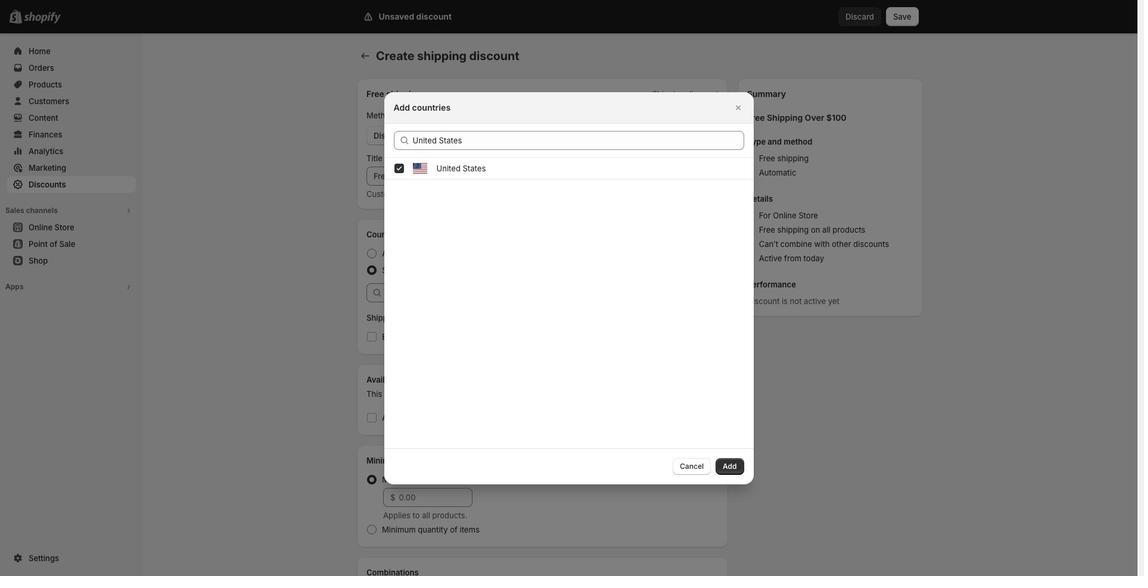 Task type: describe. For each thing, give the bounding box(es) containing it.
Search countries text field
[[413, 131, 744, 150]]



Task type: vqa. For each thing, say whether or not it's contained in the screenshot.
Shopify 'image'
yes



Task type: locate. For each thing, give the bounding box(es) containing it.
shopify image
[[24, 12, 61, 24]]

dialog
[[0, 92, 1138, 485]]



